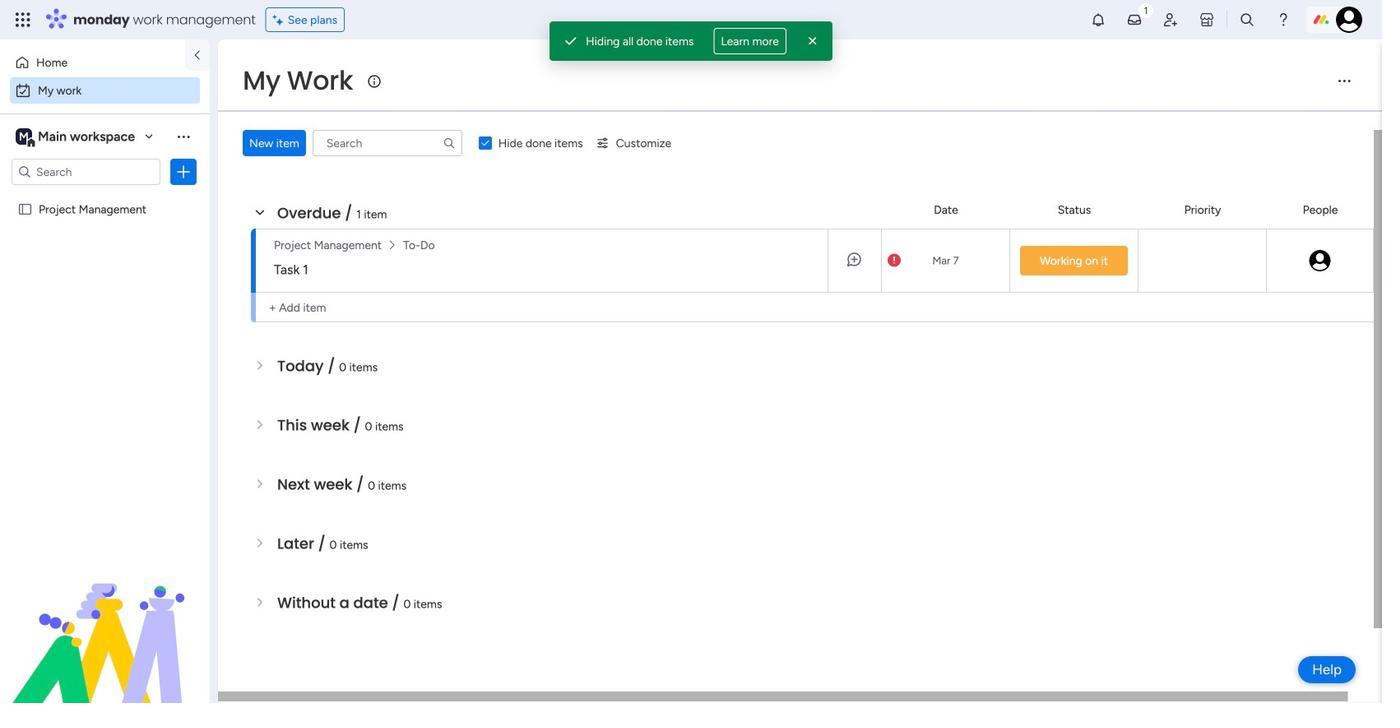 Task type: describe. For each thing, give the bounding box(es) containing it.
close image
[[805, 33, 821, 49]]

search everything image
[[1239, 12, 1256, 28]]

search image
[[443, 137, 456, 150]]

v2 overdue deadline image
[[888, 253, 901, 269]]

lottie animation image
[[0, 537, 210, 704]]

Filter dashboard by text search field
[[313, 130, 462, 156]]

0 vertical spatial option
[[10, 49, 175, 76]]

select product image
[[15, 12, 31, 28]]

options image
[[175, 164, 192, 180]]

workspace image
[[16, 128, 32, 146]]

update feed image
[[1127, 12, 1143, 28]]

2 vertical spatial option
[[0, 195, 210, 198]]

1 horizontal spatial gary orlando image
[[1336, 7, 1363, 33]]

monday marketplace image
[[1199, 12, 1215, 28]]

menu image
[[1336, 72, 1353, 89]]



Task type: locate. For each thing, give the bounding box(es) containing it.
1 vertical spatial option
[[10, 77, 200, 104]]

see plans image
[[273, 10, 288, 29]]

notifications image
[[1090, 12, 1107, 28]]

None search field
[[313, 130, 462, 156]]

1 vertical spatial gary orlando image
[[1308, 249, 1333, 273]]

1 image
[[1139, 1, 1154, 19]]

list box
[[0, 192, 210, 446]]

0 vertical spatial gary orlando image
[[1336, 7, 1363, 33]]

0 horizontal spatial gary orlando image
[[1308, 249, 1333, 273]]

public board image
[[17, 202, 33, 217]]

option
[[10, 49, 175, 76], [10, 77, 200, 104], [0, 195, 210, 198]]

lottie animation element
[[0, 537, 210, 704]]

invite members image
[[1163, 12, 1179, 28]]

workspace options image
[[175, 128, 192, 145]]

Search in workspace field
[[35, 163, 137, 181]]

gary orlando image
[[1336, 7, 1363, 33], [1308, 249, 1333, 273]]

help image
[[1275, 12, 1292, 28]]

alert
[[550, 21, 833, 61]]

workspace selection element
[[16, 127, 137, 148]]



Task type: vqa. For each thing, say whether or not it's contained in the screenshot.
The All In One Recruiting Software, Built On Top Of Monday.Com Work Os.
no



